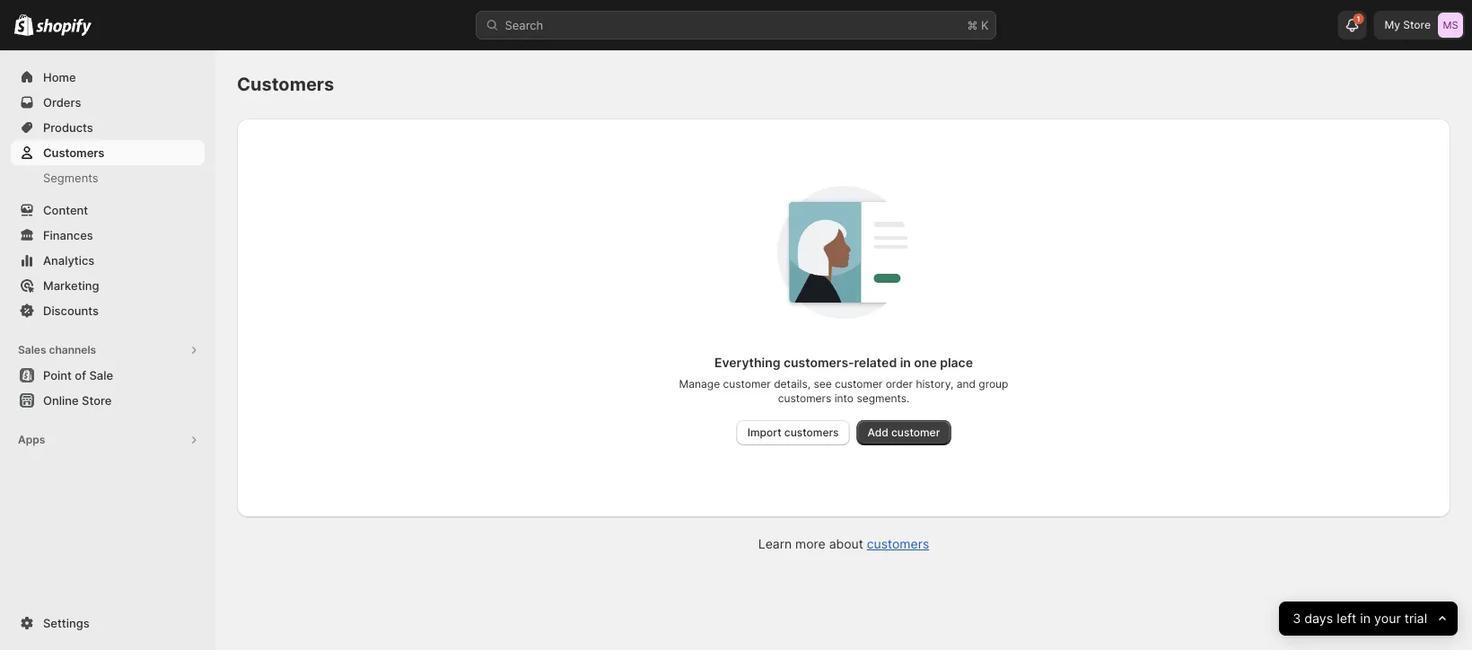 Task type: describe. For each thing, give the bounding box(es) containing it.
content link
[[11, 198, 205, 223]]

and
[[957, 378, 976, 391]]

settings
[[43, 616, 89, 630]]

of
[[75, 368, 86, 382]]

orders link
[[11, 90, 205, 115]]

content
[[43, 203, 88, 217]]

left
[[1337, 611, 1357, 626]]

point of sale button
[[0, 363, 215, 388]]

my store
[[1385, 18, 1431, 31]]

everything customers-related in one place manage customer details, see customer order history, and group customers into segments.
[[679, 355, 1009, 405]]

2 horizontal spatial customer
[[892, 426, 940, 439]]

order
[[886, 378, 913, 391]]

segments link
[[11, 165, 205, 190]]

home
[[43, 70, 76, 84]]

place
[[940, 355, 973, 370]]

marketing
[[43, 278, 99, 292]]

add customer link
[[857, 420, 951, 445]]

point of sale
[[43, 368, 113, 382]]

days
[[1305, 611, 1333, 626]]

point of sale link
[[11, 363, 205, 388]]

my store image
[[1438, 13, 1463, 38]]

online store link
[[11, 388, 205, 413]]

in for left
[[1360, 611, 1371, 626]]

customers link
[[11, 140, 205, 165]]

finances link
[[11, 223, 205, 248]]

0 horizontal spatial customer
[[723, 378, 771, 391]]

search
[[505, 18, 543, 32]]

import
[[748, 426, 782, 439]]

discounts
[[43, 303, 99, 317]]

1 button
[[1338, 11, 1367, 40]]

finances
[[43, 228, 93, 242]]

group
[[979, 378, 1009, 391]]

online store
[[43, 393, 112, 407]]

marketing link
[[11, 273, 205, 298]]

customers-
[[784, 355, 854, 370]]

segments.
[[857, 392, 910, 405]]

0 horizontal spatial shopify image
[[14, 14, 33, 36]]

learn more about customers
[[758, 536, 929, 552]]

one
[[914, 355, 937, 370]]

apps
[[18, 433, 45, 446]]

⌘
[[967, 18, 978, 32]]

learn
[[758, 536, 792, 552]]

manage
[[679, 378, 720, 391]]

customers inside "button"
[[785, 426, 839, 439]]

import customers
[[748, 426, 839, 439]]

sales channels
[[18, 343, 96, 356]]

everything
[[715, 355, 781, 370]]



Task type: vqa. For each thing, say whether or not it's contained in the screenshot.
'Search' on the top
yes



Task type: locate. For each thing, give the bounding box(es) containing it.
point
[[43, 368, 72, 382]]

analytics
[[43, 253, 95, 267]]

into
[[835, 392, 854, 405]]

customer down everything
[[723, 378, 771, 391]]

1 vertical spatial store
[[82, 393, 112, 407]]

sale
[[89, 368, 113, 382]]

customers
[[237, 73, 334, 95], [43, 145, 105, 159]]

online store button
[[0, 388, 215, 413]]

1 horizontal spatial in
[[1360, 611, 1371, 626]]

3 days left in your trial
[[1293, 611, 1427, 626]]

channels
[[49, 343, 96, 356]]

1
[[1357, 14, 1361, 23]]

store right my
[[1404, 18, 1431, 31]]

more
[[796, 536, 826, 552]]

settings link
[[11, 611, 205, 636]]

store inside button
[[82, 393, 112, 407]]

import customers button
[[737, 420, 850, 445]]

store
[[1404, 18, 1431, 31], [82, 393, 112, 407]]

1 vertical spatial customers
[[43, 145, 105, 159]]

segments
[[43, 171, 98, 185]]

customers down into
[[785, 426, 839, 439]]

sales channels button
[[11, 338, 205, 363]]

0 vertical spatial customers
[[237, 73, 334, 95]]

in inside dropdown button
[[1360, 611, 1371, 626]]

1 horizontal spatial customers
[[237, 73, 334, 95]]

in left one on the right bottom of the page
[[900, 355, 911, 370]]

store for online store
[[82, 393, 112, 407]]

store down sale
[[82, 393, 112, 407]]

see
[[814, 378, 832, 391]]

discounts link
[[11, 298, 205, 323]]

0 horizontal spatial store
[[82, 393, 112, 407]]

your
[[1374, 611, 1401, 626]]

3 days left in your trial button
[[1279, 602, 1458, 636]]

sales
[[18, 343, 46, 356]]

add
[[868, 426, 889, 439]]

add customer
[[868, 426, 940, 439]]

about
[[829, 536, 864, 552]]

in for related
[[900, 355, 911, 370]]

customers inside the everything customers-related in one place manage customer details, see customer order history, and group customers into segments.
[[778, 392, 832, 405]]

1 horizontal spatial shopify image
[[36, 18, 92, 36]]

0 vertical spatial customers
[[778, 392, 832, 405]]

1 horizontal spatial store
[[1404, 18, 1431, 31]]

0 vertical spatial store
[[1404, 18, 1431, 31]]

customers right about
[[867, 536, 929, 552]]

0 horizontal spatial customers
[[43, 145, 105, 159]]

online
[[43, 393, 79, 407]]

home link
[[11, 65, 205, 90]]

1 horizontal spatial customer
[[835, 378, 883, 391]]

trial
[[1405, 611, 1427, 626]]

customer right add
[[892, 426, 940, 439]]

in right left
[[1360, 611, 1371, 626]]

details,
[[774, 378, 811, 391]]

2 vertical spatial customers
[[867, 536, 929, 552]]

in inside the everything customers-related in one place manage customer details, see customer order history, and group customers into segments.
[[900, 355, 911, 370]]

0 vertical spatial in
[[900, 355, 911, 370]]

in
[[900, 355, 911, 370], [1360, 611, 1371, 626]]

history,
[[916, 378, 954, 391]]

⌘ k
[[967, 18, 989, 32]]

customer
[[723, 378, 771, 391], [835, 378, 883, 391], [892, 426, 940, 439]]

products link
[[11, 115, 205, 140]]

related
[[854, 355, 897, 370]]

3
[[1293, 611, 1301, 626]]

products
[[43, 120, 93, 134]]

store for my store
[[1404, 18, 1431, 31]]

my
[[1385, 18, 1401, 31]]

shopify image
[[14, 14, 33, 36], [36, 18, 92, 36]]

customer up into
[[835, 378, 883, 391]]

k
[[981, 18, 989, 32]]

apps button
[[11, 427, 205, 453]]

0 horizontal spatial in
[[900, 355, 911, 370]]

customers link
[[867, 536, 929, 552]]

customers down details,
[[778, 392, 832, 405]]

analytics link
[[11, 248, 205, 273]]

orders
[[43, 95, 81, 109]]

customers
[[778, 392, 832, 405], [785, 426, 839, 439], [867, 536, 929, 552]]

1 vertical spatial in
[[1360, 611, 1371, 626]]

1 vertical spatial customers
[[785, 426, 839, 439]]



